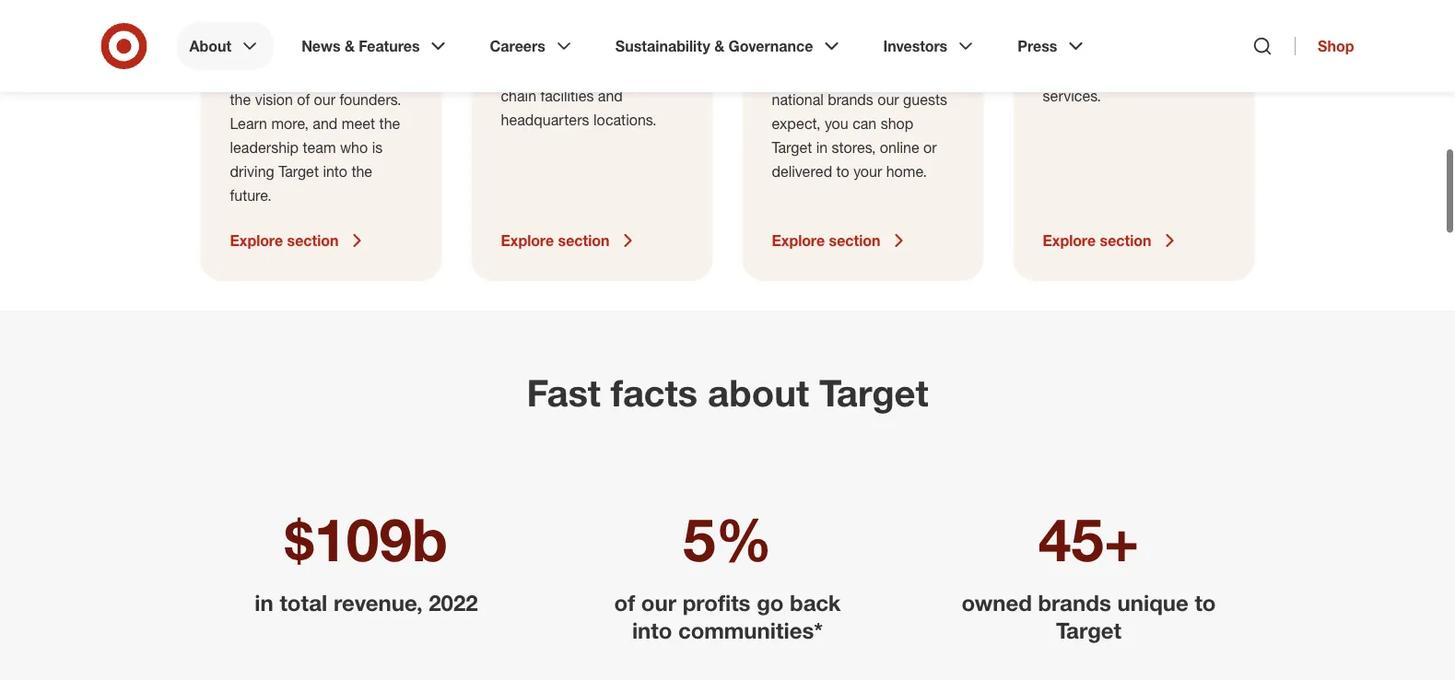 Task type: locate. For each thing, give the bounding box(es) containing it.
0 horizontal spatial in
[[230, 66, 241, 84]]

& for governance
[[714, 37, 725, 55]]

0 horizontal spatial brands
[[828, 90, 873, 108]]

for
[[1178, 15, 1196, 33], [1175, 39, 1193, 57]]

about inside learn more about the nearly 2,000 stores we operate, plus our supply chain facilities and headquarters locations.
[[580, 15, 618, 33]]

explore for your one-stop-shop for key contact information for our corporate teams and guest services.
[[1043, 231, 1096, 249]]

1 & from the left
[[345, 37, 355, 55]]

explore section
[[230, 231, 339, 249], [501, 231, 610, 249], [772, 231, 880, 249], [1043, 231, 1151, 249]]

or
[[924, 138, 937, 156]]

1 explore from the left
[[230, 231, 283, 249]]

news
[[301, 37, 341, 55]]

today
[[312, 42, 349, 60]]

explore section for from our exclusive only-at- target offerings to the national brands our guests expect, you can shop target in stores, online or delivered to your home.
[[772, 231, 880, 249]]

your
[[1043, 15, 1072, 33]]

& left the governance
[[714, 37, 725, 55]]

plus
[[559, 63, 587, 81]]

only-
[[900, 42, 933, 60]]

brands inside the owned brands unique to target
[[1038, 589, 1111, 616]]

in left the total
[[255, 589, 274, 616]]

in inside from our exclusive only-at- target offerings to the national brands our guests expect, you can shop target in stores, online or delivered to your home.
[[816, 138, 828, 156]]

our
[[1197, 39, 1218, 57], [810, 42, 831, 60], [591, 63, 612, 81], [246, 66, 267, 84], [314, 90, 335, 108], [878, 90, 899, 108], [641, 589, 677, 616]]

for up guest
[[1175, 39, 1193, 57]]

explore section for learn more about the nearly 2,000 stores we operate, plus our supply chain facilities and headquarters locations.
[[501, 231, 610, 249]]

0 horizontal spatial about
[[580, 15, 618, 33]]

guest
[[1184, 63, 1221, 81]]

the inside learn more about the nearly 2,000 stores we operate, plus our supply chain facilities and headquarters locations.
[[623, 15, 643, 33]]

the down only-
[[895, 66, 916, 84]]

&
[[345, 37, 355, 55], [714, 37, 725, 55]]

for left key
[[1178, 15, 1196, 33]]

operate,
[[501, 63, 555, 81]]

to
[[878, 66, 891, 84], [836, 162, 849, 180], [1195, 589, 1216, 616]]

0 horizontal spatial is
[[354, 42, 364, 60]]

and left guest
[[1156, 63, 1180, 81]]

to left your
[[836, 162, 849, 180]]

stop-
[[1107, 15, 1141, 33]]

0 horizontal spatial into
[[323, 162, 347, 180]]

shop up information
[[1141, 15, 1174, 33]]

who we are today is rooted in our company history and the vision of our founders. learn more, and meet the leadership team who is driving target into the future.
[[230, 42, 412, 204]]

0 horizontal spatial shop
[[881, 114, 914, 132]]

careers
[[490, 37, 545, 55]]

learn up careers
[[501, 15, 538, 33]]

2,000
[[545, 39, 582, 57]]

0 vertical spatial is
[[354, 42, 364, 60]]

who
[[230, 42, 260, 60]]

0 horizontal spatial to
[[836, 162, 849, 180]]

4 explore from the left
[[1043, 231, 1096, 249]]

sustainability
[[615, 37, 710, 55]]

expect,
[[772, 114, 821, 132]]

0 vertical spatial shop
[[1141, 15, 1174, 33]]

0 vertical spatial brands
[[828, 90, 873, 108]]

1 horizontal spatial about
[[708, 370, 809, 415]]

0 vertical spatial learn
[[501, 15, 538, 33]]

explore section link for your one-stop-shop for key contact information for our corporate teams and guest services.
[[1043, 229, 1225, 252]]

2 explore section from the left
[[501, 231, 610, 249]]

to down exclusive
[[878, 66, 891, 84]]

delivered
[[772, 162, 832, 180]]

stores
[[586, 39, 627, 57]]

we inside who we are today is rooted in our company history and the vision of our founders. learn more, and meet the leadership team who is driving target into the future.
[[264, 42, 283, 60]]

we
[[631, 39, 650, 57], [264, 42, 283, 60]]

our down key
[[1197, 39, 1218, 57]]

& for features
[[345, 37, 355, 55]]

1 explore section link from the left
[[230, 229, 412, 252]]

1 vertical spatial of
[[614, 589, 635, 616]]

our left profits on the bottom
[[641, 589, 677, 616]]

2 vertical spatial to
[[1195, 589, 1216, 616]]

into
[[323, 162, 347, 180], [632, 617, 672, 644]]

0 vertical spatial into
[[323, 162, 347, 180]]

1 horizontal spatial is
[[372, 138, 383, 156]]

guests
[[903, 90, 947, 108]]

explore
[[230, 231, 283, 249], [501, 231, 554, 249], [772, 231, 825, 249], [1043, 231, 1096, 249]]

1 horizontal spatial learn
[[501, 15, 538, 33]]

from
[[772, 42, 806, 60]]

1 horizontal spatial brands
[[1038, 589, 1111, 616]]

your
[[854, 162, 882, 180]]

1 horizontal spatial shop
[[1141, 15, 1174, 33]]

1 vertical spatial about
[[708, 370, 809, 415]]

1 section from the left
[[287, 231, 339, 249]]

2 horizontal spatial in
[[816, 138, 828, 156]]

explore section link for from our exclusive only-at- target offerings to the national brands our guests expect, you can shop target in stores, online or delivered to your home.
[[772, 229, 954, 252]]

online
[[880, 138, 919, 156]]

1 vertical spatial learn
[[230, 114, 267, 132]]

learn
[[501, 15, 538, 33], [230, 114, 267, 132]]

1 horizontal spatial in
[[255, 589, 274, 616]]

1 vertical spatial in
[[816, 138, 828, 156]]

1 vertical spatial to
[[836, 162, 849, 180]]

0 vertical spatial in
[[230, 66, 241, 84]]

section
[[287, 231, 339, 249], [558, 231, 610, 249], [829, 231, 880, 249], [1100, 231, 1151, 249]]

we left are at left
[[264, 42, 283, 60]]

stores,
[[832, 138, 876, 156]]

and up the locations. on the top of page
[[598, 87, 623, 105]]

the
[[623, 15, 643, 33], [895, 66, 916, 84], [230, 90, 251, 108], [379, 114, 400, 132], [352, 162, 372, 180]]

fast
[[527, 370, 601, 415]]

2 horizontal spatial to
[[1195, 589, 1216, 616]]

brands down 45+
[[1038, 589, 1111, 616]]

explore section link
[[230, 229, 412, 252], [501, 229, 683, 252], [772, 229, 954, 252], [1043, 229, 1225, 252]]

shop
[[1141, 15, 1174, 33], [881, 114, 914, 132]]

1 horizontal spatial &
[[714, 37, 725, 55]]

and inside learn more about the nearly 2,000 stores we operate, plus our supply chain facilities and headquarters locations.
[[598, 87, 623, 105]]

1 horizontal spatial into
[[632, 617, 672, 644]]

company
[[271, 66, 332, 84]]

the left "vision"
[[230, 90, 251, 108]]

1 vertical spatial brands
[[1038, 589, 1111, 616]]

is up history
[[354, 42, 364, 60]]

section for learn more about the nearly 2,000 stores we operate, plus our supply chain facilities and headquarters locations.
[[558, 231, 610, 249]]

4 explore section from the left
[[1043, 231, 1151, 249]]

into inside the of our profits go back into communities*
[[632, 617, 672, 644]]

brands
[[828, 90, 873, 108], [1038, 589, 1111, 616]]

governance
[[729, 37, 813, 55]]

3 explore from the left
[[772, 231, 825, 249]]

2 & from the left
[[714, 37, 725, 55]]

1 horizontal spatial we
[[631, 39, 650, 57]]

key
[[1200, 15, 1223, 33]]

0 horizontal spatial of
[[297, 90, 310, 108]]

one-
[[1076, 15, 1107, 33]]

in down you
[[816, 138, 828, 156]]

unique
[[1117, 589, 1189, 616]]

is right who
[[372, 138, 383, 156]]

learn inside learn more about the nearly 2,000 stores we operate, plus our supply chain facilities and headquarters locations.
[[501, 15, 538, 33]]

in down who
[[230, 66, 241, 84]]

of
[[297, 90, 310, 108], [614, 589, 635, 616]]

national
[[772, 90, 824, 108]]

of inside the of our profits go back into communities*
[[614, 589, 635, 616]]

shop up the online
[[881, 114, 914, 132]]

to right unique
[[1195, 589, 1216, 616]]

we inside learn more about the nearly 2,000 stores we operate, plus our supply chain facilities and headquarters locations.
[[631, 39, 650, 57]]

1 horizontal spatial of
[[614, 589, 635, 616]]

0 vertical spatial of
[[297, 90, 310, 108]]

4 explore section link from the left
[[1043, 229, 1225, 252]]

total
[[280, 589, 327, 616]]

& right news
[[345, 37, 355, 55]]

of left profits on the bottom
[[614, 589, 635, 616]]

nearly
[[501, 39, 541, 57]]

of down company
[[297, 90, 310, 108]]

2 explore from the left
[[501, 231, 554, 249]]

of inside who we are today is rooted in our company history and the vision of our founders. learn more, and meet the leadership team who is driving target into the future.
[[297, 90, 310, 108]]

brands down offerings
[[828, 90, 873, 108]]

fast facts about target
[[527, 370, 929, 415]]

0 horizontal spatial learn
[[230, 114, 267, 132]]

our down stores
[[591, 63, 612, 81]]

the up stores
[[623, 15, 643, 33]]

4 section from the left
[[1100, 231, 1151, 249]]

3 explore section from the left
[[772, 231, 880, 249]]

1 horizontal spatial to
[[878, 66, 891, 84]]

leadership
[[230, 138, 299, 156]]

1 vertical spatial shop
[[881, 114, 914, 132]]

services.
[[1043, 87, 1101, 105]]

3 section from the left
[[829, 231, 880, 249]]

$109b
[[285, 503, 448, 575]]

1 vertical spatial into
[[632, 617, 672, 644]]

to inside the owned brands unique to target
[[1195, 589, 1216, 616]]

3 explore section link from the left
[[772, 229, 954, 252]]

the down who
[[352, 162, 372, 180]]

learn up "leadership"
[[230, 114, 267, 132]]

2 explore section link from the left
[[501, 229, 683, 252]]

information
[[1097, 39, 1171, 57]]

0 vertical spatial about
[[580, 15, 618, 33]]

are
[[287, 42, 308, 60]]

about
[[580, 15, 618, 33], [708, 370, 809, 415]]

and
[[1156, 63, 1180, 81], [385, 66, 410, 84], [598, 87, 623, 105], [313, 114, 338, 132]]

we up supply
[[631, 39, 650, 57]]

0 horizontal spatial &
[[345, 37, 355, 55]]

2 section from the left
[[558, 231, 610, 249]]

0 horizontal spatial we
[[264, 42, 283, 60]]

explore section for your one-stop-shop for key contact information for our corporate teams and guest services.
[[1043, 231, 1151, 249]]

section for from our exclusive only-at- target offerings to the national brands our guests expect, you can shop target in stores, online or delivered to your home.
[[829, 231, 880, 249]]



Task type: vqa. For each thing, say whether or not it's contained in the screenshot.
"FEATURES"
yes



Task type: describe. For each thing, give the bounding box(es) containing it.
revenue,
[[334, 589, 423, 616]]

our down who
[[246, 66, 267, 84]]

home.
[[886, 162, 927, 180]]

shop
[[1318, 37, 1354, 55]]

in inside who we are today is rooted in our company history and the vision of our founders. learn more, and meet the leadership team who is driving target into the future.
[[230, 66, 241, 84]]

45+
[[1038, 503, 1139, 575]]

chain
[[501, 87, 536, 105]]

sustainability & governance
[[615, 37, 813, 55]]

at-
[[933, 42, 951, 60]]

can
[[853, 114, 877, 132]]

explore for from our exclusive only-at- target offerings to the national brands our guests expect, you can shop target in stores, online or delivered to your home.
[[772, 231, 825, 249]]

2022
[[429, 589, 478, 616]]

contact
[[1043, 39, 1093, 57]]

future.
[[230, 186, 272, 204]]

and up the team
[[313, 114, 338, 132]]

team
[[303, 138, 336, 156]]

our right from
[[810, 42, 831, 60]]

about link
[[176, 22, 274, 70]]

driving
[[230, 162, 274, 180]]

more
[[542, 15, 576, 33]]

owned brands unique to target
[[962, 589, 1216, 644]]

features
[[359, 37, 420, 55]]

careers link
[[477, 22, 588, 70]]

our inside learn more about the nearly 2,000 stores we operate, plus our supply chain facilities and headquarters locations.
[[591, 63, 612, 81]]

section for your one-stop-shop for key contact information for our corporate teams and guest services.
[[1100, 231, 1151, 249]]

offerings
[[816, 66, 874, 84]]

0 vertical spatial to
[[878, 66, 891, 84]]

1 vertical spatial for
[[1175, 39, 1193, 57]]

investors link
[[870, 22, 990, 70]]

go
[[757, 589, 784, 616]]

our down company
[[314, 90, 335, 108]]

exclusive
[[836, 42, 896, 60]]

about
[[189, 37, 231, 55]]

owned
[[962, 589, 1032, 616]]

who
[[340, 138, 368, 156]]

1 vertical spatial is
[[372, 138, 383, 156]]

teams
[[1111, 63, 1151, 81]]

meet
[[342, 114, 375, 132]]

rooted
[[368, 42, 412, 60]]

press
[[1018, 37, 1057, 55]]

our left guests
[[878, 90, 899, 108]]

you
[[825, 114, 849, 132]]

into inside who we are today is rooted in our company history and the vision of our founders. learn more, and meet the leadership team who is driving target into the future.
[[323, 162, 347, 180]]

1 explore section from the left
[[230, 231, 339, 249]]

back
[[790, 589, 841, 616]]

explore for learn more about the nearly 2,000 stores we operate, plus our supply chain facilities and headquarters locations.
[[501, 231, 554, 249]]

learn inside who we are today is rooted in our company history and the vision of our founders. learn more, and meet the leadership team who is driving target into the future.
[[230, 114, 267, 132]]

in total revenue, 2022
[[255, 589, 478, 616]]

0 vertical spatial for
[[1178, 15, 1196, 33]]

shop link
[[1295, 37, 1354, 55]]

news & features
[[301, 37, 420, 55]]

and inside your one-stop-shop for key contact information for our corporate teams and guest services.
[[1156, 63, 1180, 81]]

5%
[[683, 503, 772, 575]]

target inside the owned brands unique to target
[[1056, 617, 1122, 644]]

founders.
[[340, 90, 401, 108]]

supply
[[617, 63, 660, 81]]

your one-stop-shop for key contact information for our corporate teams and guest services.
[[1043, 15, 1223, 105]]

learn more about the nearly 2,000 stores we operate, plus our supply chain facilities and headquarters locations.
[[501, 15, 660, 129]]

history
[[336, 66, 381, 84]]

locations.
[[594, 111, 657, 129]]

and down rooted
[[385, 66, 410, 84]]

vision
[[255, 90, 293, 108]]

investors
[[883, 37, 948, 55]]

about for facts
[[708, 370, 809, 415]]

headquarters
[[501, 111, 589, 129]]

of our profits go back into communities*
[[614, 589, 841, 644]]

facilities
[[540, 87, 594, 105]]

2 vertical spatial in
[[255, 589, 274, 616]]

from our exclusive only-at- target offerings to the national brands our guests expect, you can shop target in stores, online or delivered to your home.
[[772, 42, 951, 180]]

profits
[[683, 589, 751, 616]]

the down founders.
[[379, 114, 400, 132]]

communities*
[[678, 617, 823, 644]]

the inside from our exclusive only-at- target offerings to the national brands our guests expect, you can shop target in stores, online or delivered to your home.
[[895, 66, 916, 84]]

facts
[[611, 370, 698, 415]]

explore section link for learn more about the nearly 2,000 stores we operate, plus our supply chain facilities and headquarters locations.
[[501, 229, 683, 252]]

more,
[[271, 114, 309, 132]]

our inside your one-stop-shop for key contact information for our corporate teams and guest services.
[[1197, 39, 1218, 57]]

corporate
[[1043, 63, 1107, 81]]

shop inside your one-stop-shop for key contact information for our corporate teams and guest services.
[[1141, 15, 1174, 33]]

shop inside from our exclusive only-at- target offerings to the national brands our guests expect, you can shop target in stores, online or delivered to your home.
[[881, 114, 914, 132]]

our inside the of our profits go back into communities*
[[641, 589, 677, 616]]

target inside who we are today is rooted in our company history and the vision of our founders. learn more, and meet the leadership team who is driving target into the future.
[[278, 162, 319, 180]]

sustainability & governance link
[[603, 22, 856, 70]]

brands inside from our exclusive only-at- target offerings to the national brands our guests expect, you can shop target in stores, online or delivered to your home.
[[828, 90, 873, 108]]

press link
[[1005, 22, 1100, 70]]

about for more
[[580, 15, 618, 33]]

news & features link
[[289, 22, 462, 70]]



